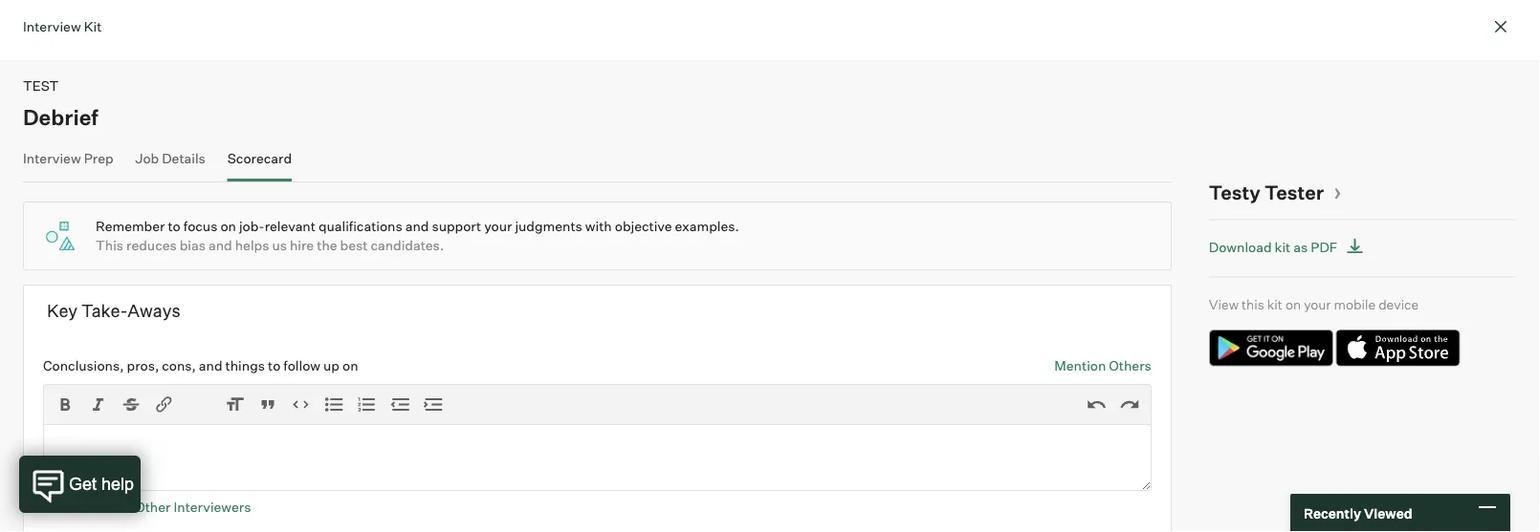 Task type: describe. For each thing, give the bounding box(es) containing it.
0 vertical spatial and
[[405, 218, 429, 235]]

interview kit
[[23, 18, 102, 34]]

objective
[[615, 218, 672, 235]]

candidates.
[[371, 237, 444, 254]]

key take-aways
[[47, 300, 181, 321]]

tester
[[1265, 181, 1324, 205]]

judgments
[[515, 218, 582, 235]]

remember
[[96, 218, 165, 235]]

your inside remember to focus on job-relevant qualifications and support your judgments with objective examples. this reduces bias and helps us hire the best candidates.
[[484, 218, 512, 235]]

recently viewed
[[1304, 505, 1413, 522]]

this
[[96, 237, 123, 254]]

hire
[[290, 237, 314, 254]]

mobile
[[1334, 296, 1376, 313]]

cons,
[[162, 357, 196, 374]]

view
[[1209, 296, 1239, 313]]

aways
[[127, 300, 181, 321]]

testy
[[1209, 181, 1261, 205]]

mention others link
[[1055, 356, 1152, 375]]

take-
[[81, 300, 127, 321]]

0 vertical spatial kit
[[1275, 239, 1291, 255]]

testy tester
[[1209, 181, 1324, 205]]

note for other interviewers link
[[82, 499, 251, 516]]

mention
[[1055, 357, 1106, 374]]

job
[[135, 150, 159, 166]]

reduces
[[126, 237, 177, 254]]

on for job-
[[220, 218, 236, 235]]

other
[[135, 499, 171, 516]]

helps
[[235, 237, 269, 254]]

key
[[47, 300, 77, 321]]

qualifications
[[319, 218, 402, 235]]

2 vertical spatial on
[[342, 357, 358, 374]]

add:
[[43, 499, 73, 516]]

best
[[340, 237, 368, 254]]

as
[[1294, 239, 1308, 255]]

add: note for other interviewers
[[43, 499, 251, 516]]

with
[[585, 218, 612, 235]]

mention others
[[1055, 357, 1152, 374]]

note
[[82, 499, 112, 516]]

examples.
[[675, 218, 739, 235]]

device
[[1379, 296, 1419, 313]]

details
[[162, 150, 206, 166]]

focus
[[183, 218, 218, 235]]

1 horizontal spatial your
[[1304, 296, 1331, 313]]

conclusions, pros, cons, and things to follow up on
[[43, 357, 358, 374]]



Task type: vqa. For each thing, say whether or not it's contained in the screenshot.
Gem
no



Task type: locate. For each thing, give the bounding box(es) containing it.
us
[[272, 237, 287, 254]]

and
[[405, 218, 429, 235], [209, 237, 232, 254], [199, 357, 222, 374]]

conclusions,
[[43, 357, 124, 374]]

your
[[484, 218, 512, 235], [1304, 296, 1331, 313]]

pros,
[[127, 357, 159, 374]]

0 vertical spatial your
[[484, 218, 512, 235]]

relevant
[[265, 218, 316, 235]]

job details link
[[135, 150, 206, 178]]

the
[[317, 237, 337, 254]]

scorecard link
[[227, 150, 292, 178]]

scorecard
[[227, 150, 292, 166]]

interview
[[23, 18, 81, 34], [23, 150, 81, 166]]

to inside remember to focus on job-relevant qualifications and support your judgments with objective examples. this reduces bias and helps us hire the best candidates.
[[168, 218, 181, 235]]

2 interview from the top
[[23, 150, 81, 166]]

on
[[220, 218, 236, 235], [1286, 296, 1301, 313], [342, 357, 358, 374]]

on for your
[[1286, 296, 1301, 313]]

things
[[225, 357, 265, 374]]

0 vertical spatial to
[[168, 218, 181, 235]]

interviewers
[[174, 499, 251, 516]]

kit
[[1275, 239, 1291, 255], [1268, 296, 1283, 313]]

0 vertical spatial on
[[220, 218, 236, 235]]

follow
[[284, 357, 321, 374]]

test
[[23, 77, 59, 94]]

kit right this
[[1268, 296, 1283, 313]]

1 vertical spatial interview
[[23, 150, 81, 166]]

close image
[[1490, 15, 1513, 38]]

and right cons,
[[199, 357, 222, 374]]

2 vertical spatial and
[[199, 357, 222, 374]]

0 horizontal spatial your
[[484, 218, 512, 235]]

1 horizontal spatial on
[[342, 357, 358, 374]]

download
[[1209, 239, 1272, 255]]

1 horizontal spatial to
[[268, 357, 281, 374]]

testy tester link
[[1209, 181, 1342, 205]]

interview for interview prep
[[23, 150, 81, 166]]

interview prep link
[[23, 150, 113, 178]]

and down the "focus"
[[209, 237, 232, 254]]

0 vertical spatial interview
[[23, 18, 81, 34]]

bias
[[180, 237, 206, 254]]

job-
[[239, 218, 265, 235]]

0 horizontal spatial to
[[168, 218, 181, 235]]

on left job-
[[220, 218, 236, 235]]

interview prep
[[23, 150, 113, 166]]

job details
[[135, 150, 206, 166]]

2 horizontal spatial on
[[1286, 296, 1301, 313]]

1 vertical spatial kit
[[1268, 296, 1283, 313]]

download kit as pdf
[[1209, 239, 1338, 255]]

1 interview from the top
[[23, 18, 81, 34]]

on right this
[[1286, 296, 1301, 313]]

to
[[168, 218, 181, 235], [268, 357, 281, 374]]

pdf
[[1311, 239, 1338, 255]]

None text field
[[43, 425, 1152, 492]]

view this kit on your mobile device
[[1209, 296, 1419, 313]]

remember to focus on job-relevant qualifications and support your judgments with objective examples. this reduces bias and helps us hire the best candidates.
[[96, 218, 739, 254]]

others
[[1109, 357, 1152, 374]]

support
[[432, 218, 481, 235]]

and up candidates.
[[405, 218, 429, 235]]

up
[[323, 357, 340, 374]]

interview down debrief
[[23, 150, 81, 166]]

to left follow
[[268, 357, 281, 374]]

recently
[[1304, 505, 1361, 522]]

this
[[1242, 296, 1265, 313]]

prep
[[84, 150, 113, 166]]

1 vertical spatial on
[[1286, 296, 1301, 313]]

1 vertical spatial your
[[1304, 296, 1331, 313]]

on inside remember to focus on job-relevant qualifications and support your judgments with objective examples. this reduces bias and helps us hire the best candidates.
[[220, 218, 236, 235]]

interview left kit
[[23, 18, 81, 34]]

1 vertical spatial to
[[268, 357, 281, 374]]

debrief
[[23, 104, 98, 130]]

to left the "focus"
[[168, 218, 181, 235]]

on right up
[[342, 357, 358, 374]]

download kit as pdf link
[[1209, 235, 1369, 260]]

for
[[115, 499, 132, 516]]

viewed
[[1364, 505, 1413, 522]]

your left the mobile
[[1304, 296, 1331, 313]]

kit
[[84, 18, 102, 34]]

interview for interview kit
[[23, 18, 81, 34]]

1 vertical spatial and
[[209, 237, 232, 254]]

0 horizontal spatial on
[[220, 218, 236, 235]]

your right support
[[484, 218, 512, 235]]

kit left as on the right of the page
[[1275, 239, 1291, 255]]



